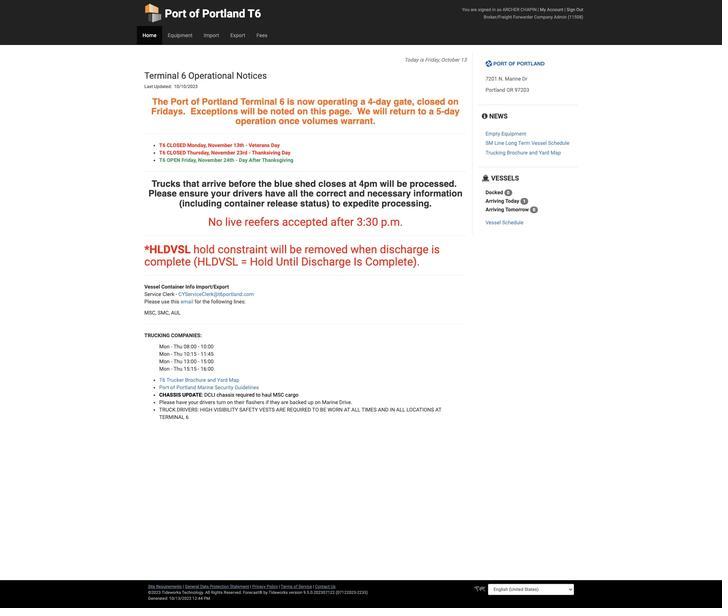 Task type: describe. For each thing, give the bounding box(es) containing it.
trucks
[[152, 179, 180, 189]]

of inside site requirements | general data protection statement | privacy policy | terms of service | contact us ©2023 tideworks technology. all rights reserved. forecast® by tideworks version 9.5.0.202307122 (07122023-2235) generated: 10/13/2023 12:44 pm
[[294, 585, 297, 590]]

| up forecast®
[[250, 585, 251, 590]]

4 thu from the top
[[174, 366, 182, 372]]

necessary
[[367, 189, 411, 199]]

import button
[[198, 26, 225, 45]]

4 mon from the top
[[159, 366, 170, 372]]

empty equipment sm line long term vessel schedule trucking brochure and yard map
[[486, 131, 569, 156]]

long
[[505, 140, 517, 146]]

trucking brochure and yard map link
[[486, 150, 561, 156]]

and inside "empty equipment sm line long term vessel schedule trucking brochure and yard map"
[[529, 150, 538, 156]]

- inside "vessel container info import/export service clerk - cyserviceclerk@t6portland.com please use this email for the following lines:"
[[176, 292, 177, 298]]

notices
[[236, 71, 267, 81]]

trucker
[[166, 378, 184, 383]]

port of portland t6 image
[[486, 60, 545, 68]]

- right 23rd
[[249, 150, 251, 156]]

flashers
[[246, 400, 264, 406]]

volumes
[[302, 116, 338, 127]]

service inside "vessel container info import/export service clerk - cyserviceclerk@t6portland.com please use this email for the following lines:"
[[144, 292, 161, 298]]

1 closed from the top
[[167, 142, 186, 148]]

info circle image
[[482, 113, 488, 120]]

of inside t6 trucker brochure and yard map port of portland marine security guidelines chassis update : dcli chassis required to haul msc cargo please have your drivers turn on their flashers if they are backed up on marine drive. truck drivers: high visibility safety vests are required to be worn at all times and in all locations at terminal 6
[[170, 385, 175, 391]]

2 horizontal spatial marine
[[505, 76, 521, 82]]

will right exceptions
[[241, 106, 255, 117]]

export
[[230, 32, 245, 38]]

2 horizontal spatial day
[[282, 150, 290, 156]]

this inside "vessel container info import/export service clerk - cyserviceclerk@t6portland.com please use this email for the following lines:"
[[171, 299, 179, 305]]

your inside trucks that arrive before the blue shed closes at 4pm will be processed. please ensure your drivers have all the correct and necessary information (including container release status) to expedite processing.
[[211, 189, 230, 199]]

0 horizontal spatial marine
[[197, 385, 213, 391]]

- left 13:00
[[171, 359, 172, 365]]

thursday,
[[187, 150, 210, 156]]

to inside t6 trucker brochure and yard map port of portland marine security guidelines chassis update : dcli chassis required to haul msc cargo please have your drivers turn on their flashers if they are backed up on marine drive. truck drivers: high visibility safety vests are required to be worn at all times and in all locations at terminal 6
[[256, 392, 261, 398]]

protection
[[210, 585, 229, 590]]

- left the 10:00 at the left bottom of page
[[198, 344, 199, 350]]

drive.
[[339, 400, 352, 406]]

15:15
[[184, 366, 197, 372]]

on up visibility
[[227, 400, 233, 406]]

2 horizontal spatial the
[[300, 189, 314, 199]]

13
[[461, 57, 467, 63]]

the port of portland terminal 6 is now operating a 4-day gate, closed on fridays .  exceptions will be noted on this page.  we will return to a 5-day operation once volumes warrant.
[[151, 97, 460, 127]]

have inside t6 trucker brochure and yard map port of portland marine security guidelines chassis update : dcli chassis required to haul msc cargo please have your drivers turn on their flashers if they are backed up on marine drive. truck drivers: high visibility safety vests are required to be worn at all times and in all locations at terminal 6
[[176, 400, 187, 406]]

23rd
[[237, 150, 247, 156]]

closed
[[417, 97, 445, 107]]

and
[[378, 407, 388, 413]]

drivers inside trucks that arrive before the blue shed closes at 4pm will be processed. please ensure your drivers have all the correct and necessary information (including container release status) to expedite processing.
[[233, 189, 263, 199]]

empty
[[486, 131, 500, 137]]

to
[[312, 407, 319, 413]]

today inside docked 0 arriving today 1 arriving tomorrow 0
[[505, 198, 519, 204]]

is
[[354, 256, 362, 269]]

on right noted
[[297, 106, 308, 117]]

version
[[289, 591, 302, 596]]

13th
[[234, 142, 244, 148]]

1 vertical spatial 0
[[533, 208, 535, 213]]

| up the 9.5.0.202307122
[[313, 585, 314, 590]]

please inside trucks that arrive before the blue shed closes at 4pm will be processed. please ensure your drivers have all the correct and necessary information (including container release status) to expedite processing.
[[148, 189, 177, 199]]

status)
[[300, 198, 330, 209]]

we
[[357, 106, 370, 117]]

site
[[148, 585, 155, 590]]

(including
[[179, 198, 222, 209]]

operation
[[235, 116, 276, 127]]

now
[[297, 97, 315, 107]]

signed
[[478, 7, 491, 12]]

will right the we on the top of the page
[[373, 106, 387, 117]]

technology.
[[182, 591, 204, 596]]

broker/freight
[[484, 15, 512, 20]]

9.5.0.202307122
[[303, 591, 335, 596]]

0 vertical spatial november
[[208, 142, 232, 148]]

schedule inside "empty equipment sm line long term vessel schedule trucking brochure and yard map"
[[548, 140, 569, 146]]

your inside t6 trucker brochure and yard map port of portland marine security guidelines chassis update : dcli chassis required to haul msc cargo please have your drivers turn on their flashers if they are backed up on marine drive. truck drivers: high visibility safety vests are required to be worn at all times and in all locations at terminal 6
[[188, 400, 198, 406]]

news
[[488, 112, 508, 120]]

10:00
[[201, 344, 214, 350]]

processed.
[[410, 179, 457, 189]]

by
[[263, 591, 268, 596]]

0 horizontal spatial day
[[376, 97, 391, 107]]

msc,
[[144, 310, 156, 316]]

2 closed from the top
[[167, 150, 186, 156]]

- left 16:00
[[198, 366, 199, 372]]

5-
[[436, 106, 444, 117]]

2 vertical spatial day
[[239, 157, 248, 163]]

high
[[200, 407, 212, 413]]

(11508)
[[568, 15, 583, 20]]

hold
[[193, 243, 215, 256]]

fees button
[[251, 26, 273, 45]]

admin
[[554, 15, 567, 20]]

noted
[[270, 106, 295, 117]]

- right 13th at the top of page
[[245, 142, 247, 148]]

after
[[331, 216, 354, 229]]

pm
[[204, 597, 210, 602]]

be
[[320, 407, 326, 413]]

container
[[224, 198, 265, 209]]

you
[[462, 7, 470, 12]]

sign
[[567, 7, 575, 12]]

visibility
[[214, 407, 238, 413]]

vessel for vessel container info import/export service clerk - cyserviceclerk@t6portland.com please use this email for the following lines:
[[144, 284, 160, 290]]

site requirements | general data protection statement | privacy policy | terms of service | contact us ©2023 tideworks technology. all rights reserved. forecast® by tideworks version 9.5.0.202307122 (07122023-2235) generated: 10/13/2023 12:44 pm
[[148, 585, 368, 602]]

hold constraint will be removed when discharge is complete (hldvsl = hold until discharge is complete).
[[144, 243, 440, 269]]

0 horizontal spatial schedule
[[502, 220, 523, 226]]

once
[[279, 116, 299, 127]]

1 horizontal spatial a
[[429, 106, 434, 117]]

times
[[362, 407, 377, 413]]

to inside the port of portland terminal 6 is now operating a 4-day gate, closed on fridays .  exceptions will be noted on this page.  we will return to a 5-day operation once volumes warrant.
[[418, 106, 426, 117]]

operational
[[188, 71, 234, 81]]

contact
[[315, 585, 330, 590]]

map inside "empty equipment sm line long term vessel schedule trucking brochure and yard map"
[[551, 150, 561, 156]]

dcli
[[204, 392, 215, 398]]

97203
[[515, 87, 529, 93]]

15:00
[[201, 359, 214, 365]]

when
[[351, 243, 377, 256]]

they
[[270, 400, 280, 406]]

| left general
[[183, 585, 184, 590]]

safety
[[239, 407, 258, 413]]

mon - thu 08:00 - 10:00 mon - thu 10:15 - 11:45 mon - thu 13:00 - 15:00 mon - thu 15:15 - 16:00
[[159, 344, 214, 372]]

port inside t6 trucker brochure and yard map port of portland marine security guidelines chassis update : dcli chassis required to haul msc cargo please have your drivers turn on their flashers if they are backed up on marine drive. truck drivers: high visibility safety vests are required to be worn at all times and in all locations at terminal 6
[[159, 385, 169, 391]]

privacy policy link
[[252, 585, 278, 590]]

hold
[[250, 256, 273, 269]]

1 at from the left
[[344, 407, 350, 413]]

| left sign
[[564, 7, 566, 12]]

contact us link
[[315, 585, 336, 590]]

10/13/2023
[[169, 597, 191, 602]]

vessel schedule link
[[486, 220, 523, 226]]

lines:
[[234, 299, 246, 305]]

3 thu from the top
[[174, 359, 182, 365]]

1 horizontal spatial day
[[444, 106, 460, 117]]

2 vertical spatial marine
[[322, 400, 338, 406]]

friday, inside "t6 closed monday, november 13th - veterans day t6 closed thursday, november 23rd - thanksiving day t6 open friday, november 24th - day after thanksgiving"
[[182, 157, 197, 163]]

1 thu from the top
[[174, 344, 182, 350]]

=
[[241, 256, 247, 269]]

company
[[534, 15, 553, 20]]

t6 closed monday, november 13th - veterans day t6 closed thursday, november 23rd - thanksiving day t6 open friday, november 24th - day after thanksgiving
[[159, 142, 293, 163]]

2 mon from the top
[[159, 352, 170, 357]]

of up equipment popup button
[[189, 7, 199, 20]]

vessel schedule
[[486, 220, 523, 226]]

or
[[507, 87, 513, 93]]

today is friday, october 13
[[404, 57, 467, 63]]

1 horizontal spatial the
[[258, 179, 272, 189]]

as
[[497, 7, 501, 12]]

vessel inside "empty equipment sm line long term vessel schedule trucking brochure and yard map"
[[531, 140, 547, 146]]

terminal inside terminal 6 operational notices last updated:  10/10/2023
[[144, 71, 179, 81]]



Task type: locate. For each thing, give the bounding box(es) containing it.
brochure down long
[[507, 150, 528, 156]]

0 horizontal spatial to
[[256, 392, 261, 398]]

gate,
[[394, 97, 415, 107]]

0 vertical spatial arriving
[[486, 198, 504, 204]]

vests
[[259, 407, 275, 413]]

are inside you are signed in as archer chapin | my account | sign out broker/freight forwarder company admin (11508)
[[471, 7, 477, 12]]

vessel for vessel schedule
[[486, 220, 501, 226]]

open
[[167, 157, 180, 163]]

1 vertical spatial port
[[171, 97, 188, 107]]

day up thanksiving
[[271, 142, 280, 148]]

6 inside terminal 6 operational notices last updated:  10/10/2023
[[181, 71, 186, 81]]

13:00
[[184, 359, 197, 365]]

0 vertical spatial this
[[310, 106, 326, 117]]

day down 23rd
[[239, 157, 248, 163]]

0 horizontal spatial be
[[257, 106, 268, 117]]

1 horizontal spatial your
[[211, 189, 230, 199]]

1 vertical spatial terminal
[[241, 97, 277, 107]]

0 vertical spatial your
[[211, 189, 230, 199]]

will inside trucks that arrive before the blue shed closes at 4pm will be processed. please ensure your drivers have all the correct and necessary information (including container release status) to expedite processing.
[[380, 179, 394, 189]]

policy
[[267, 585, 278, 590]]

1 all from the left
[[351, 407, 360, 413]]

0 vertical spatial have
[[265, 189, 285, 199]]

terminal inside the port of portland terminal 6 is now operating a 4-day gate, closed on fridays .  exceptions will be noted on this page.  we will return to a 5-day operation once volumes warrant.
[[241, 97, 277, 107]]

1 mon from the top
[[159, 344, 170, 350]]

and down sm line long term vessel schedule link
[[529, 150, 538, 156]]

2 vertical spatial be
[[290, 243, 302, 256]]

a left 5-
[[429, 106, 434, 117]]

arriving up 'vessel schedule'
[[486, 207, 504, 213]]

1 vertical spatial map
[[229, 378, 239, 383]]

thu left 10:15
[[174, 352, 182, 357]]

all
[[288, 189, 298, 199]]

have up drivers:
[[176, 400, 187, 406]]

portland
[[202, 7, 245, 20], [486, 87, 505, 93], [202, 97, 238, 107], [176, 385, 196, 391]]

marine up : at the left of page
[[197, 385, 213, 391]]

are
[[276, 407, 286, 413]]

yard down sm line long term vessel schedule link
[[539, 150, 549, 156]]

portland up update
[[176, 385, 196, 391]]

vessel inside "vessel container info import/export service clerk - cyserviceclerk@t6portland.com please use this email for the following lines:"
[[144, 284, 160, 290]]

to up after
[[332, 198, 340, 209]]

0 vertical spatial terminal
[[144, 71, 179, 81]]

1 horizontal spatial all
[[396, 407, 405, 413]]

0 vertical spatial to
[[418, 106, 426, 117]]

the inside "vessel container info import/export service clerk - cyserviceclerk@t6portland.com please use this email for the following lines:"
[[202, 299, 210, 305]]

container
[[161, 284, 184, 290]]

cyserviceclerk@t6portland.com
[[178, 292, 254, 298]]

1 vertical spatial are
[[281, 400, 288, 406]]

all right the in
[[396, 407, 405, 413]]

have left all
[[265, 189, 285, 199]]

reserved.
[[224, 591, 242, 596]]

of down 10/10/2023
[[191, 97, 199, 107]]

1 vertical spatial is
[[287, 97, 294, 107]]

1 vertical spatial day
[[282, 150, 290, 156]]

2 horizontal spatial to
[[418, 106, 426, 117]]

vessels
[[489, 175, 519, 182]]

is left october
[[420, 57, 424, 63]]

6 down drivers:
[[186, 415, 189, 421]]

1 vertical spatial yard
[[217, 378, 228, 383]]

1 vertical spatial marine
[[197, 385, 213, 391]]

0 horizontal spatial friday,
[[182, 157, 197, 163]]

port up equipment popup button
[[165, 7, 186, 20]]

1 vertical spatial closed
[[167, 150, 186, 156]]

1 horizontal spatial today
[[505, 198, 519, 204]]

2 all from the left
[[396, 407, 405, 413]]

t6 up trucks
[[159, 150, 165, 156]]

equipment up long
[[501, 131, 526, 137]]

- left 15:00
[[198, 359, 199, 365]]

3 mon from the top
[[159, 359, 170, 365]]

0 horizontal spatial yard
[[217, 378, 228, 383]]

2 horizontal spatial and
[[529, 150, 538, 156]]

will right 4pm
[[380, 179, 394, 189]]

empty equipment link
[[486, 131, 526, 137]]

11:45
[[201, 352, 214, 357]]

information
[[413, 189, 462, 199]]

1 horizontal spatial are
[[471, 7, 477, 12]]

map down sm line long term vessel schedule link
[[551, 150, 561, 156]]

discharge
[[380, 243, 429, 256]]

aul
[[171, 310, 181, 316]]

- down trucking companies: at left bottom
[[171, 344, 172, 350]]

the
[[258, 179, 272, 189], [300, 189, 314, 199], [202, 299, 210, 305]]

required
[[287, 407, 311, 413]]

map inside t6 trucker brochure and yard map port of portland marine security guidelines chassis update : dcli chassis required to haul msc cargo please have your drivers turn on their flashers if they are backed up on marine drive. truck drivers: high visibility safety vests are required to be worn at all times and in all locations at terminal 6
[[229, 378, 239, 383]]

use
[[161, 299, 170, 305]]

0 vertical spatial and
[[529, 150, 538, 156]]

1 vertical spatial arriving
[[486, 207, 504, 213]]

and right correct
[[349, 189, 365, 199]]

08:00
[[184, 344, 197, 350]]

chassis
[[217, 392, 234, 398]]

to up flashers
[[256, 392, 261, 398]]

1 vertical spatial service
[[298, 585, 312, 590]]

0 vertical spatial 6
[[181, 71, 186, 81]]

0 horizontal spatial service
[[144, 292, 161, 298]]

1 vertical spatial brochure
[[185, 378, 206, 383]]

0 horizontal spatial map
[[229, 378, 239, 383]]

1 horizontal spatial drivers
[[233, 189, 263, 199]]

will down reefers
[[270, 243, 287, 256]]

this right once
[[310, 106, 326, 117]]

account
[[547, 7, 563, 12]]

is left now
[[287, 97, 294, 107]]

1 vertical spatial 6
[[280, 97, 285, 107]]

6 inside t6 trucker brochure and yard map port of portland marine security guidelines chassis update : dcli chassis required to haul msc cargo please have your drivers turn on their flashers if they are backed up on marine drive. truck drivers: high visibility safety vests are required to be worn at all times and in all locations at terminal 6
[[186, 415, 189, 421]]

schedule right term
[[548, 140, 569, 146]]

1 horizontal spatial yard
[[539, 150, 549, 156]]

brochure inside t6 trucker brochure and yard map port of portland marine security guidelines chassis update : dcli chassis required to haul msc cargo please have your drivers turn on their flashers if they are backed up on marine drive. truck drivers: high visibility safety vests are required to be worn at all times and in all locations at terminal 6
[[185, 378, 206, 383]]

this right the use
[[171, 299, 179, 305]]

0 horizontal spatial 0
[[507, 190, 510, 196]]

6
[[181, 71, 186, 81], [280, 97, 285, 107], [186, 415, 189, 421]]

- left 10:15
[[171, 352, 172, 357]]

today
[[404, 57, 418, 63], [505, 198, 519, 204]]

0 horizontal spatial your
[[188, 400, 198, 406]]

of inside the port of portland terminal 6 is now operating a 4-day gate, closed on fridays .  exceptions will be noted on this page.  we will return to a 5-day operation once volumes warrant.
[[191, 97, 199, 107]]

0 horizontal spatial this
[[171, 299, 179, 305]]

thu down trucking companies: at left bottom
[[174, 344, 182, 350]]

schedule down tomorrow
[[502, 220, 523, 226]]

| left my
[[538, 7, 539, 12]]

data
[[200, 585, 209, 590]]

0 horizontal spatial a
[[360, 97, 365, 107]]

0 vertical spatial be
[[257, 106, 268, 117]]

have inside trucks that arrive before the blue shed closes at 4pm will be processed. please ensure your drivers have all the correct and necessary information (including container release status) to expedite processing.
[[265, 189, 285, 199]]

0 right tomorrow
[[533, 208, 535, 213]]

yard up security on the left bottom of the page
[[217, 378, 228, 383]]

0 horizontal spatial have
[[176, 400, 187, 406]]

marine up worn
[[322, 400, 338, 406]]

trucks that arrive before the blue shed closes at 4pm will be processed. please ensure your drivers have all the correct and necessary information (including container release status) to expedite processing.
[[148, 179, 462, 209]]

is right "discharge"
[[431, 243, 440, 256]]

1 vertical spatial equipment
[[501, 131, 526, 137]]

update
[[182, 392, 202, 398]]

import
[[204, 32, 219, 38]]

be inside the port of portland terminal 6 is now operating a 4-day gate, closed on fridays .  exceptions will be noted on this page.  we will return to a 5-day operation once volumes warrant.
[[257, 106, 268, 117]]

1 vertical spatial your
[[188, 400, 198, 406]]

2 vertical spatial and
[[207, 378, 216, 383]]

0 vertical spatial service
[[144, 292, 161, 298]]

drivers up live
[[233, 189, 263, 199]]

of up 'version'
[[294, 585, 297, 590]]

security
[[215, 385, 233, 391]]

yard inside "empty equipment sm line long term vessel schedule trucking brochure and yard map"
[[539, 150, 549, 156]]

of down trucker on the left of the page
[[170, 385, 175, 391]]

1 horizontal spatial at
[[435, 407, 441, 413]]

are up are
[[281, 400, 288, 406]]

1 horizontal spatial and
[[349, 189, 365, 199]]

vessel left container on the left
[[144, 284, 160, 290]]

terminal 6 operational notices last updated:  10/10/2023
[[144, 71, 269, 89]]

marine up or
[[505, 76, 521, 82]]

24th
[[224, 157, 234, 163]]

drivers up high
[[200, 400, 215, 406]]

0 horizontal spatial all
[[351, 407, 360, 413]]

and inside trucks that arrive before the blue shed closes at 4pm will be processed. please ensure your drivers have all the correct and necessary information (including container release status) to expedite processing.
[[349, 189, 365, 199]]

0 horizontal spatial and
[[207, 378, 216, 383]]

- left 11:45
[[198, 352, 199, 357]]

please up truck
[[159, 400, 175, 406]]

have
[[265, 189, 285, 199], [176, 400, 187, 406]]

chassis
[[159, 392, 181, 398]]

1 vertical spatial schedule
[[502, 220, 523, 226]]

be up processing.
[[397, 179, 407, 189]]

day left the info circle image at the top of page
[[444, 106, 460, 117]]

0 vertical spatial closed
[[167, 142, 186, 148]]

1 horizontal spatial equipment
[[501, 131, 526, 137]]

haul
[[262, 392, 272, 398]]

service up the use
[[144, 292, 161, 298]]

portland inside t6 trucker brochure and yard map port of portland marine security guidelines chassis update : dcli chassis required to haul msc cargo please have your drivers turn on their flashers if they are backed up on marine drive. truck drivers: high visibility safety vests are required to be worn at all times and in all locations at terminal 6
[[176, 385, 196, 391]]

1 horizontal spatial this
[[310, 106, 326, 117]]

be down accepted
[[290, 243, 302, 256]]

are inside t6 trucker brochure and yard map port of portland marine security guidelines chassis update : dcli chassis required to haul msc cargo please have your drivers turn on their flashers if they are backed up on marine drive. truck drivers: high visibility safety vests are required to be worn at all times and in all locations at terminal 6
[[281, 400, 288, 406]]

on right up
[[315, 400, 321, 406]]

1 horizontal spatial day
[[271, 142, 280, 148]]

0 horizontal spatial the
[[202, 299, 210, 305]]

0 horizontal spatial drivers
[[200, 400, 215, 406]]

t6 trucker brochure and yard map link
[[159, 378, 239, 383]]

portland up import
[[202, 7, 245, 20]]

portland down terminal 6 operational notices last updated:  10/10/2023
[[202, 97, 238, 107]]

november
[[208, 142, 232, 148], [211, 150, 235, 156], [198, 157, 222, 163]]

thu left 13:00
[[174, 359, 182, 365]]

to
[[418, 106, 426, 117], [332, 198, 340, 209], [256, 392, 261, 398]]

will inside the hold constraint will be removed when discharge is complete (hldvsl = hold until discharge is complete).
[[270, 243, 287, 256]]

of
[[189, 7, 199, 20], [191, 97, 199, 107], [170, 385, 175, 391], [294, 585, 297, 590]]

live
[[225, 216, 242, 229]]

are right you
[[471, 7, 477, 12]]

trucking companies:
[[144, 333, 202, 339]]

yard inside t6 trucker brochure and yard map port of portland marine security guidelines chassis update : dcli chassis required to haul msc cargo please have your drivers turn on their flashers if they are backed up on marine drive. truck drivers: high visibility safety vests are required to be worn at all times and in all locations at terminal 6
[[217, 378, 228, 383]]

vessel right term
[[531, 140, 547, 146]]

equipment inside equipment popup button
[[168, 32, 192, 38]]

on right 5-
[[448, 97, 459, 107]]

be inside the hold constraint will be removed when discharge is complete (hldvsl = hold until discharge is complete).
[[290, 243, 302, 256]]

ship image
[[482, 175, 489, 182]]

be left noted
[[257, 106, 268, 117]]

0 vertical spatial day
[[271, 142, 280, 148]]

1 horizontal spatial to
[[332, 198, 340, 209]]

0 right docked
[[507, 190, 510, 196]]

7201
[[486, 76, 497, 82]]

all down drive.
[[351, 407, 360, 413]]

2 horizontal spatial be
[[397, 179, 407, 189]]

be inside trucks that arrive before the blue shed closes at 4pm will be processed. please ensure your drivers have all the correct and necessary information (including container release status) to expedite processing.
[[397, 179, 407, 189]]

- right the clerk
[[176, 292, 177, 298]]

please inside t6 trucker brochure and yard map port of portland marine security guidelines chassis update : dcli chassis required to haul msc cargo please have your drivers turn on their flashers if they are backed up on marine drive. truck drivers: high visibility safety vests are required to be worn at all times and in all locations at terminal 6
[[159, 400, 175, 406]]

reefers
[[245, 216, 279, 229]]

t6 down 'fridays' at the left
[[159, 142, 165, 148]]

please inside "vessel container info import/export service clerk - cyserviceclerk@t6portland.com please use this email for the following lines:"
[[144, 299, 160, 305]]

0 vertical spatial yard
[[539, 150, 549, 156]]

term
[[518, 140, 530, 146]]

brochure inside "empty equipment sm line long term vessel schedule trucking brochure and yard map"
[[507, 150, 528, 156]]

return
[[390, 106, 415, 117]]

the right for
[[202, 299, 210, 305]]

0 vertical spatial today
[[404, 57, 418, 63]]

thu up trucker on the left of the page
[[174, 366, 182, 372]]

monday,
[[187, 142, 207, 148]]

operating
[[317, 97, 358, 107]]

cargo
[[285, 392, 298, 398]]

0 horizontal spatial day
[[239, 157, 248, 163]]

1 vertical spatial vessel
[[486, 220, 501, 226]]

blue
[[274, 179, 293, 189]]

terminal up last
[[144, 71, 179, 81]]

guidelines
[[235, 385, 259, 391]]

equipment
[[168, 32, 192, 38], [501, 131, 526, 137]]

after
[[249, 157, 261, 163]]

0 horizontal spatial at
[[344, 407, 350, 413]]

1 vertical spatial drivers
[[200, 400, 215, 406]]

and
[[529, 150, 538, 156], [349, 189, 365, 199], [207, 378, 216, 383]]

please up "msc,"
[[144, 299, 160, 305]]

drivers inside t6 trucker brochure and yard map port of portland marine security guidelines chassis update : dcli chassis required to haul msc cargo please have your drivers turn on their flashers if they are backed up on marine drive. truck drivers: high visibility safety vests are required to be worn at all times and in all locations at terminal 6
[[200, 400, 215, 406]]

0 vertical spatial marine
[[505, 76, 521, 82]]

1 arriving from the top
[[486, 198, 504, 204]]

1 vertical spatial today
[[505, 198, 519, 204]]

1 vertical spatial be
[[397, 179, 407, 189]]

port up chassis
[[159, 385, 169, 391]]

email link
[[181, 299, 193, 305]]

1 vertical spatial to
[[332, 198, 340, 209]]

6 up 10/10/2023
[[181, 71, 186, 81]]

t6 left open
[[159, 157, 165, 163]]

service inside site requirements | general data protection statement | privacy policy | terms of service | contact us ©2023 tideworks technology. all rights reserved. forecast® by tideworks version 9.5.0.202307122 (07122023-2235) generated: 10/13/2023 12:44 pm
[[298, 585, 312, 590]]

home button
[[137, 26, 162, 45]]

no
[[208, 216, 222, 229]]

to left 5-
[[418, 106, 426, 117]]

1 vertical spatial have
[[176, 400, 187, 406]]

friday,
[[425, 57, 440, 63], [182, 157, 197, 163]]

a left 4-
[[360, 97, 365, 107]]

drivers:
[[177, 407, 199, 413]]

t6 up fees popup button
[[248, 7, 261, 20]]

0 vertical spatial friday,
[[425, 57, 440, 63]]

site requirements link
[[148, 585, 182, 590]]

to inside trucks that arrive before the blue shed closes at 4pm will be processed. please ensure your drivers have all the correct and necessary information (including container release status) to expedite processing.
[[332, 198, 340, 209]]

processing.
[[382, 198, 432, 209]]

email
[[181, 299, 193, 305]]

at down drive.
[[344, 407, 350, 413]]

is inside the port of portland terminal 6 is now operating a 4-day gate, closed on fridays .  exceptions will be noted on this page.  we will return to a 5-day operation once volumes warrant.
[[287, 97, 294, 107]]

day up 'thanksgiving'
[[282, 150, 290, 156]]

0 vertical spatial please
[[148, 189, 177, 199]]

fridays
[[151, 106, 183, 117]]

6 up once
[[280, 97, 285, 107]]

arriving down docked
[[486, 198, 504, 204]]

portland down 7201
[[486, 87, 505, 93]]

discharge
[[301, 256, 351, 269]]

clerk
[[163, 292, 174, 298]]

| up tideworks
[[279, 585, 280, 590]]

2 vertical spatial please
[[159, 400, 175, 406]]

forecast®
[[243, 591, 262, 596]]

- right 24th
[[235, 157, 238, 163]]

friday, left october
[[425, 57, 440, 63]]

release
[[267, 198, 298, 209]]

portland inside the port of portland terminal 6 is now operating a 4-day gate, closed on fridays .  exceptions will be noted on this page.  we will return to a 5-day operation once volumes warrant.
[[202, 97, 238, 107]]

equipment inside "empty equipment sm line long term vessel schedule trucking brochure and yard map"
[[501, 131, 526, 137]]

2 thu from the top
[[174, 352, 182, 357]]

and inside t6 trucker brochure and yard map port of portland marine security guidelines chassis update : dcli chassis required to haul msc cargo please have your drivers turn on their flashers if they are backed up on marine drive. truck drivers: high visibility safety vests are required to be worn at all times and in all locations at terminal 6
[[207, 378, 216, 383]]

2 arriving from the top
[[486, 207, 504, 213]]

the right all
[[300, 189, 314, 199]]

1 vertical spatial november
[[211, 150, 235, 156]]

service up 'version'
[[298, 585, 312, 590]]

2 vertical spatial november
[[198, 157, 222, 163]]

0 vertical spatial is
[[420, 57, 424, 63]]

1 vertical spatial this
[[171, 299, 179, 305]]

my account link
[[540, 7, 563, 12]]

port inside the port of portland terminal 6 is now operating a 4-day gate, closed on fridays .  exceptions will be noted on this page.  we will return to a 5-day operation once volumes warrant.
[[171, 97, 188, 107]]

t6 inside port of portland t6 link
[[248, 7, 261, 20]]

0 vertical spatial port
[[165, 7, 186, 20]]

map up security on the left bottom of the page
[[229, 378, 239, 383]]

2235)
[[357, 591, 368, 596]]

t6
[[248, 7, 261, 20], [159, 142, 165, 148], [159, 150, 165, 156], [159, 157, 165, 163], [159, 378, 165, 383]]

1 horizontal spatial 0
[[533, 208, 535, 213]]

this inside the port of portland terminal 6 is now operating a 4-day gate, closed on fridays .  exceptions will be noted on this page.  we will return to a 5-day operation once volumes warrant.
[[310, 106, 326, 117]]

1 horizontal spatial marine
[[322, 400, 338, 406]]

4-
[[368, 97, 376, 107]]

vessel down docked 0 arriving today 1 arriving tomorrow 0
[[486, 220, 501, 226]]

1 horizontal spatial vessel
[[486, 220, 501, 226]]

0 horizontal spatial is
[[287, 97, 294, 107]]

0 horizontal spatial vessel
[[144, 284, 160, 290]]

- up trucker on the left of the page
[[171, 366, 172, 372]]

1 vertical spatial friday,
[[182, 157, 197, 163]]

:
[[202, 392, 203, 398]]

0 vertical spatial drivers
[[233, 189, 263, 199]]

friday, down thursday,
[[182, 157, 197, 163]]

docked
[[486, 190, 503, 196]]

16:00
[[201, 366, 214, 372]]

terms
[[281, 585, 293, 590]]

1 horizontal spatial be
[[290, 243, 302, 256]]

that
[[183, 179, 199, 189]]

1 horizontal spatial is
[[420, 57, 424, 63]]

t6 inside t6 trucker brochure and yard map port of portland marine security guidelines chassis update : dcli chassis required to haul msc cargo please have your drivers turn on their flashers if they are backed up on marine drive. truck drivers: high visibility safety vests are required to be worn at all times and in all locations at terminal 6
[[159, 378, 165, 383]]

arrive
[[202, 179, 226, 189]]

2 at from the left
[[435, 407, 441, 413]]

worn
[[328, 407, 343, 413]]

import/export
[[196, 284, 229, 290]]

0 horizontal spatial today
[[404, 57, 418, 63]]

vessel container info import/export service clerk - cyserviceclerk@t6portland.com please use this email for the following lines:
[[144, 284, 254, 305]]

6 inside the port of portland terminal 6 is now operating a 4-day gate, closed on fridays .  exceptions will be noted on this page.  we will return to a 5-day operation once volumes warrant.
[[280, 97, 285, 107]]

0 vertical spatial are
[[471, 7, 477, 12]]

info
[[185, 284, 195, 290]]

1 horizontal spatial brochure
[[507, 150, 528, 156]]

is inside the hold constraint will be removed when discharge is complete (hldvsl = hold until discharge is complete).
[[431, 243, 440, 256]]



Task type: vqa. For each thing, say whether or not it's contained in the screenshot.
Terms
yes



